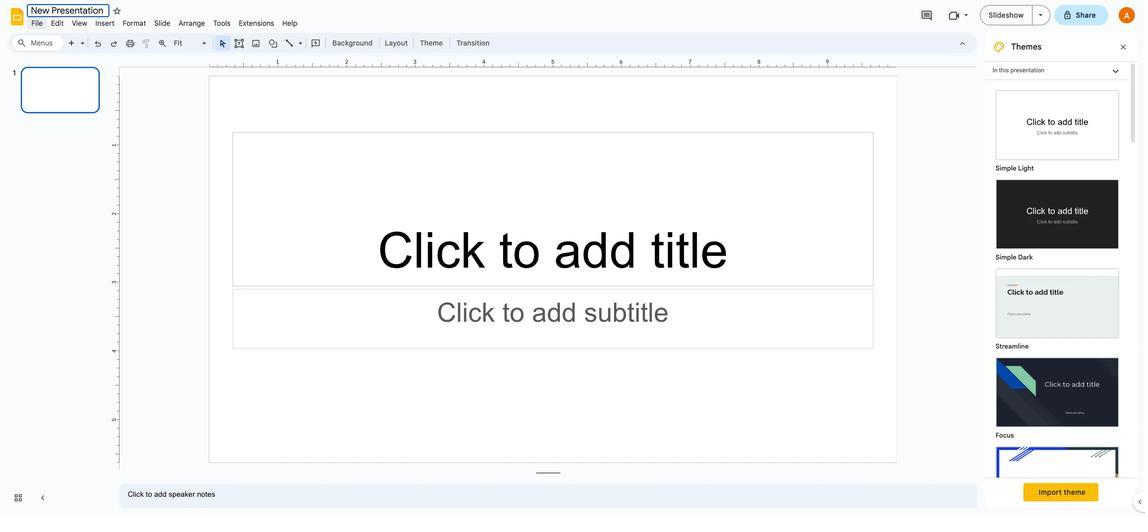 Task type: describe. For each thing, give the bounding box(es) containing it.
streamline
[[996, 342, 1029, 351]]

Zoom text field
[[172, 36, 201, 50]]

dark
[[1018, 253, 1033, 262]]

presentation
[[1011, 67, 1044, 74]]

option group inside themes 'section'
[[985, 80, 1129, 517]]

slideshow
[[989, 11, 1024, 20]]

format
[[123, 19, 146, 28]]

extensions menu item
[[235, 17, 278, 29]]

theme
[[420, 39, 443, 48]]

share
[[1076, 11, 1096, 20]]

background
[[332, 39, 373, 48]]

arrange menu item
[[174, 17, 209, 29]]

help menu item
[[278, 17, 302, 29]]

simple for simple light
[[996, 164, 1016, 173]]

Zoom field
[[171, 36, 211, 51]]

shift image
[[997, 448, 1118, 516]]

background button
[[328, 35, 377, 51]]

navigation inside themes application
[[0, 57, 111, 517]]

layout button
[[382, 35, 411, 51]]

Simple Dark radio
[[991, 174, 1124, 263]]

in this presentation
[[993, 67, 1044, 74]]

help
[[282, 19, 297, 28]]

insert
[[95, 19, 115, 28]]

tools
[[213, 19, 231, 28]]

shape image
[[267, 36, 279, 50]]

select line image
[[296, 36, 302, 40]]

this
[[999, 67, 1009, 74]]

file
[[31, 19, 43, 28]]

slideshow button
[[980, 5, 1032, 25]]

themes
[[1011, 42, 1042, 52]]

share button
[[1054, 5, 1109, 25]]

Rename text field
[[27, 4, 109, 17]]

in this presentation tab
[[985, 61, 1129, 80]]



Task type: locate. For each thing, give the bounding box(es) containing it.
theme button
[[415, 35, 447, 51]]

format menu item
[[119, 17, 150, 29]]

view menu item
[[68, 17, 91, 29]]

insert image image
[[250, 36, 262, 50]]

transition button
[[452, 35, 494, 51]]

themes application
[[0, 0, 1145, 517]]

Star checkbox
[[110, 4, 124, 18]]

simple inside simple light option
[[996, 164, 1016, 173]]

focus
[[996, 432, 1014, 440]]

themes section
[[985, 33, 1137, 517]]

new slide with layout image
[[78, 36, 85, 40]]

presentation options image
[[1038, 14, 1042, 16]]

edit menu item
[[47, 17, 68, 29]]

main toolbar
[[63, 35, 495, 51]]

simple dark
[[996, 253, 1033, 262]]

edit
[[51, 19, 64, 28]]

menu bar containing file
[[27, 13, 302, 30]]

1 simple from the top
[[996, 164, 1016, 173]]

slide
[[154, 19, 170, 28]]

simple for simple dark
[[996, 253, 1016, 262]]

simple left the dark
[[996, 253, 1016, 262]]

simple
[[996, 164, 1016, 173], [996, 253, 1016, 262]]

option group
[[985, 80, 1129, 517]]

simple inside option
[[996, 253, 1016, 262]]

slide menu item
[[150, 17, 174, 29]]

in
[[993, 67, 998, 74]]

menu bar
[[27, 13, 302, 30]]

import theme
[[1039, 488, 1086, 498]]

navigation
[[0, 57, 111, 517]]

transition
[[457, 39, 490, 48]]

layout
[[385, 39, 408, 48]]

menu bar inside menu bar banner
[[27, 13, 302, 30]]

simple light
[[996, 164, 1034, 173]]

file menu item
[[27, 17, 47, 29]]

theme
[[1064, 488, 1086, 498]]

view
[[72, 19, 87, 28]]

menu bar banner
[[0, 0, 1145, 517]]

option group containing simple light
[[985, 80, 1129, 517]]

Menus field
[[13, 36, 63, 50]]

import
[[1039, 488, 1062, 498]]

extensions
[[239, 19, 274, 28]]

0 vertical spatial simple
[[996, 164, 1016, 173]]

Streamline radio
[[991, 263, 1124, 353]]

Shift radio
[[991, 442, 1124, 517]]

1 vertical spatial simple
[[996, 253, 1016, 262]]

tools menu item
[[209, 17, 235, 29]]

simple left the light
[[996, 164, 1016, 173]]

light
[[1018, 164, 1034, 173]]

2 simple from the top
[[996, 253, 1016, 262]]

insert menu item
[[91, 17, 119, 29]]

arrange
[[179, 19, 205, 28]]

Simple Light radio
[[991, 85, 1124, 517]]

import theme button
[[1023, 484, 1098, 502]]

Focus radio
[[991, 353, 1124, 442]]



Task type: vqa. For each thing, say whether or not it's contained in the screenshot.
Tools
yes



